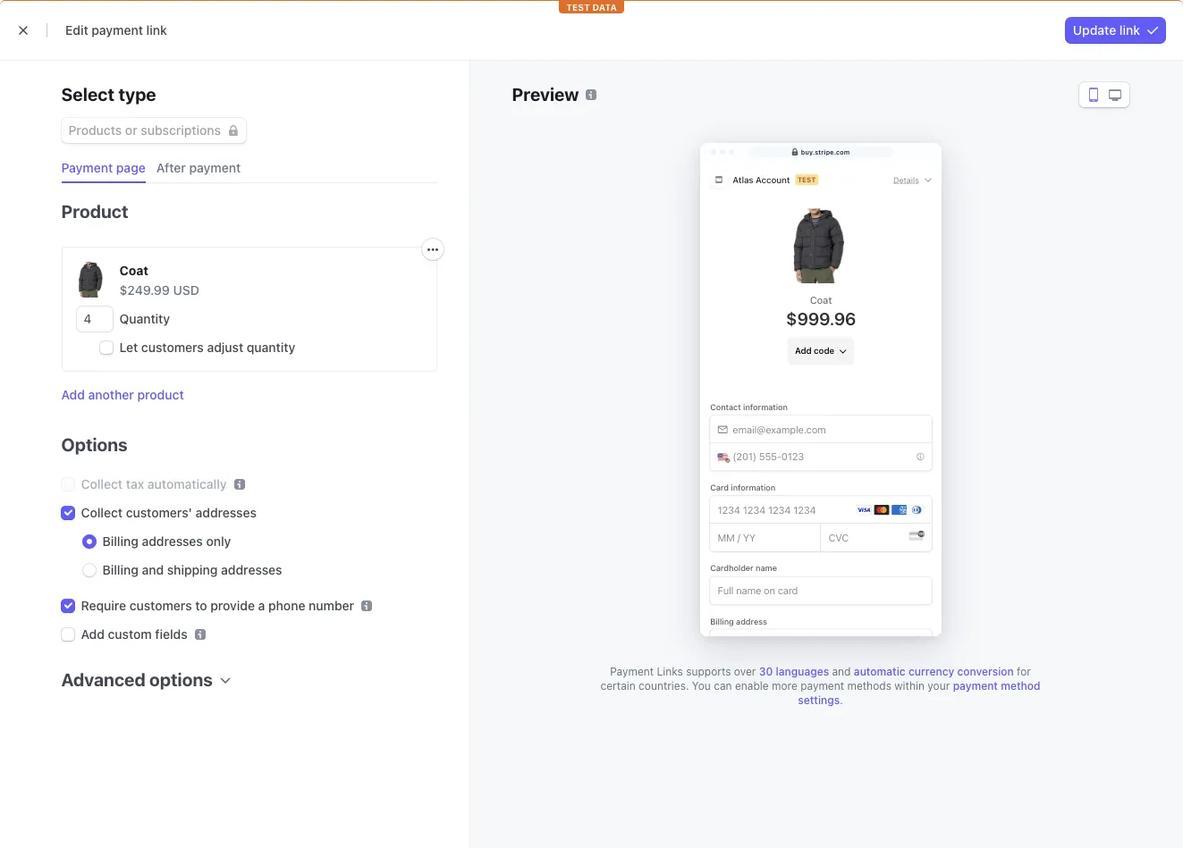 Task type: locate. For each thing, give the bounding box(es) containing it.
customers
[[141, 340, 204, 355], [129, 598, 192, 614]]

and inside payment page tab panel
[[142, 563, 164, 578]]

1 vertical spatial collect
[[81, 505, 123, 521]]

add custom fields
[[81, 627, 188, 642]]

0 vertical spatial add
[[61, 387, 85, 402]]

payment link settings tab list
[[54, 154, 437, 183]]

payment up the certain
[[610, 665, 654, 679]]

balances link
[[11, 123, 181, 153]]

fraud prevention
[[18, 337, 116, 352]]

1 horizontal spatial payment
[[610, 665, 654, 679]]

None search field
[[220, 10, 725, 43]]

enable
[[735, 680, 769, 693]]

products or subscriptions
[[68, 123, 221, 138]]

addresses down collect customers' addresses
[[142, 534, 203, 549]]

0 vertical spatial payment
[[61, 160, 113, 175]]

link
[[146, 22, 167, 38], [1120, 22, 1140, 38]]

require customers to provide a phone number
[[81, 598, 354, 614]]

billing and shipping addresses
[[102, 563, 282, 578]]

link right account
[[146, 22, 167, 38]]

preview
[[512, 84, 579, 105]]

more
[[772, 680, 798, 693]]

and
[[142, 563, 164, 578], [832, 665, 851, 679]]

1 link from the left
[[146, 22, 167, 38]]

data
[[593, 55, 617, 66]]

update link button
[[1066, 17, 1165, 43]]

payment for payment page
[[61, 160, 113, 175]]

payment links supports over 30 languages and automatic currency conversion
[[610, 665, 1014, 679]]

countries.
[[639, 680, 689, 693]]

0 horizontal spatial payment
[[61, 160, 113, 175]]

customers for require
[[129, 598, 192, 614]]

page
[[116, 160, 146, 175]]

automatic
[[854, 665, 906, 679]]

tax
[[126, 477, 144, 492]]

payments link
[[11, 97, 181, 127]]

after
[[156, 160, 186, 175]]

payment page
[[61, 160, 146, 175]]

conversion
[[958, 665, 1014, 679]]

0 horizontal spatial link
[[146, 22, 167, 38]]

collect for collect customers' addresses
[[81, 505, 123, 521]]

recent element
[[0, 414, 195, 488]]

0 vertical spatial and
[[142, 563, 164, 578]]

collect left tax
[[81, 477, 123, 492]]

automatic currency conversion link
[[854, 665, 1014, 679]]

payment inside button
[[61, 160, 113, 175]]

fraud
[[18, 337, 51, 352]]

0 vertical spatial billing
[[102, 534, 138, 549]]

subscriptions link
[[11, 459, 156, 488]]

fields
[[155, 627, 188, 642]]

billing for billing addresses only
[[102, 534, 138, 549]]

0 vertical spatial customers
[[141, 340, 204, 355]]

1 vertical spatial add
[[81, 627, 105, 642]]

and up .
[[832, 665, 851, 679]]

payment
[[61, 160, 113, 175], [610, 665, 654, 679]]

.
[[840, 694, 843, 708]]

add right recent
[[61, 387, 85, 402]]

billing
[[102, 534, 138, 549], [102, 563, 138, 578]]

add another product
[[61, 387, 184, 402]]

payment right edit
[[92, 22, 143, 38]]

provide
[[210, 598, 255, 614]]

add down require at left
[[81, 627, 105, 642]]

phone
[[268, 598, 305, 614]]

2 link from the left
[[1120, 22, 1140, 38]]

customers up fields
[[129, 598, 192, 614]]

pinned element
[[11, 285, 181, 360]]

over
[[734, 665, 756, 679]]

payment right after
[[189, 160, 241, 175]]

2 billing from the top
[[102, 563, 138, 578]]

product
[[61, 201, 128, 222]]

link right update
[[1120, 22, 1140, 38]]

another
[[88, 387, 134, 402]]

add inside button
[[61, 387, 85, 402]]

subscriptions
[[18, 466, 97, 481]]

customers down quantity
[[141, 340, 204, 355]]

1 vertical spatial payment
[[610, 665, 654, 679]]

select type
[[61, 84, 156, 105]]

0 horizontal spatial and
[[142, 563, 164, 578]]

1 billing from the top
[[102, 534, 138, 549]]

collect for collect tax automatically
[[81, 477, 123, 492]]

customers link
[[11, 149, 181, 179]]

billing down customers'
[[102, 534, 138, 549]]

collect customers' addresses
[[81, 505, 257, 521]]

2 collect from the top
[[81, 505, 123, 521]]

billing up require at left
[[102, 563, 138, 578]]

customers'
[[126, 505, 192, 521]]

and down billing addresses only at the bottom left
[[142, 563, 164, 578]]

0 vertical spatial addresses
[[195, 505, 257, 521]]

payment
[[92, 22, 143, 38], [189, 160, 241, 175], [801, 680, 844, 693], [953, 680, 998, 693]]

1 collect from the top
[[81, 477, 123, 492]]

edit
[[65, 22, 88, 38]]

0 vertical spatial collect
[[81, 477, 123, 492]]

payment inside "for certain countries. you can enable more payment methods within your"
[[801, 680, 844, 693]]

30 languages link
[[759, 665, 829, 679]]

add
[[61, 387, 85, 402], [81, 627, 105, 642]]

payment page tab panel
[[47, 183, 443, 718]]

atlas account
[[50, 19, 134, 34]]

payment down 'balances' link
[[61, 160, 113, 175]]

addresses up a
[[221, 563, 282, 578]]

type
[[118, 84, 156, 105]]

1 horizontal spatial link
[[1120, 22, 1140, 38]]

you
[[692, 680, 711, 693]]

1 vertical spatial addresses
[[142, 534, 203, 549]]

update
[[1073, 22, 1116, 38]]

or
[[125, 123, 137, 138]]

collect down subscriptions 'link'
[[81, 505, 123, 521]]

addresses up only
[[195, 505, 257, 521]]

payment inside button
[[189, 160, 241, 175]]

1 vertical spatial customers
[[129, 598, 192, 614]]

after payment
[[156, 160, 241, 175]]

payment up settings
[[801, 680, 844, 693]]

payment method settings link
[[798, 680, 1041, 708]]

options
[[149, 670, 213, 691]]

core navigation links element
[[11, 79, 181, 231]]

svg image
[[427, 245, 438, 255]]

currency
[[909, 665, 955, 679]]

payment down the conversion
[[953, 680, 998, 693]]

1 vertical spatial and
[[832, 665, 851, 679]]

balances
[[18, 131, 72, 146]]

shipping
[[167, 563, 218, 578]]

only
[[206, 534, 231, 549]]

1 vertical spatial billing
[[102, 563, 138, 578]]



Task type: vqa. For each thing, say whether or not it's contained in the screenshot.
.
yes



Task type: describe. For each thing, give the bounding box(es) containing it.
custom
[[108, 627, 152, 642]]

fraud prevention link
[[11, 330, 181, 360]]

payments
[[18, 105, 77, 120]]

advanced
[[61, 670, 145, 691]]

settings
[[798, 694, 840, 708]]

subscriptions
[[141, 123, 221, 138]]

supports
[[686, 665, 731, 679]]

add for add custom fields
[[81, 627, 105, 642]]

customers
[[18, 157, 84, 172]]

a
[[258, 598, 265, 614]]

quantity
[[247, 340, 295, 355]]

within
[[895, 680, 925, 693]]

1 horizontal spatial and
[[832, 665, 851, 679]]

product
[[137, 387, 184, 402]]

let
[[119, 340, 138, 355]]

link inside 'button'
[[1120, 22, 1140, 38]]

prevention
[[54, 337, 116, 352]]

$249.99
[[119, 283, 170, 298]]

pinned navigation links element
[[11, 259, 181, 360]]

automatically
[[147, 477, 227, 492]]

your
[[928, 680, 950, 693]]

method
[[1001, 680, 1041, 693]]

atlas
[[50, 19, 80, 34]]

update link
[[1073, 22, 1140, 38]]

add for add another product
[[61, 387, 85, 402]]

adjust
[[207, 340, 243, 355]]

buy.stripe.com
[[801, 148, 850, 155]]

select
[[61, 84, 114, 105]]

payment method settings
[[798, 680, 1041, 708]]

customers for let
[[141, 340, 204, 355]]

2 vertical spatial addresses
[[221, 563, 282, 578]]

usd
[[173, 283, 199, 298]]

products or subscriptions button
[[61, 114, 246, 143]]

quantity
[[119, 311, 170, 326]]

products
[[68, 123, 122, 138]]

coat
[[119, 263, 148, 278]]

add another product button
[[61, 386, 184, 404]]

account
[[84, 19, 134, 34]]

payment for payment links supports over 30 languages and automatic currency conversion
[[610, 665, 654, 679]]

payment page button
[[54, 154, 156, 183]]

edit payment link
[[65, 22, 167, 38]]

advanced options button
[[54, 658, 231, 693]]

recent navigation links element
[[0, 388, 195, 488]]

collect tax automatically
[[81, 477, 227, 492]]

for certain countries. you can enable more payment methods within your
[[601, 665, 1031, 693]]

after payment button
[[149, 154, 251, 183]]

advanced options
[[61, 670, 213, 691]]

links
[[657, 665, 683, 679]]

for
[[1017, 665, 1031, 679]]

coat $249.99 usd
[[119, 263, 199, 298]]

certain
[[601, 680, 636, 693]]

invoices link
[[11, 433, 156, 462]]

require
[[81, 598, 126, 614]]

let customers adjust quantity
[[119, 340, 295, 355]]

test data
[[566, 55, 617, 66]]

30
[[759, 665, 773, 679]]

invoices
[[18, 440, 65, 455]]

to
[[195, 598, 207, 614]]

billing for billing and shipping addresses
[[102, 563, 138, 578]]

number
[[309, 598, 354, 614]]

can
[[714, 680, 732, 693]]

methods
[[847, 680, 892, 693]]

payment inside the payment method settings
[[953, 680, 998, 693]]

languages
[[776, 665, 829, 679]]

options
[[61, 435, 128, 455]]

Quantity number field
[[76, 307, 112, 332]]

atlas account button
[[18, 14, 152, 39]]

recent
[[18, 389, 55, 402]]

test
[[566, 55, 590, 66]]



